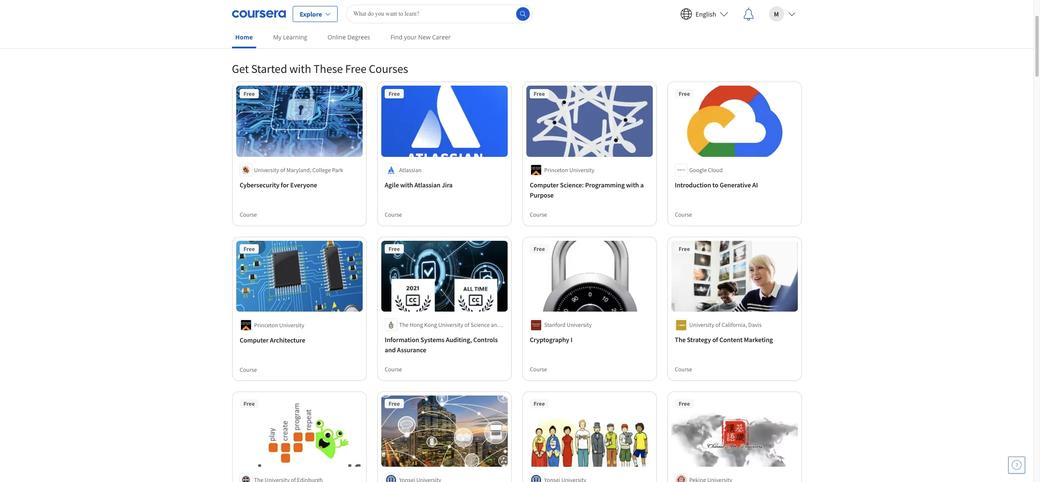 Task type: vqa. For each thing, say whether or not it's contained in the screenshot.


Task type: locate. For each thing, give the bounding box(es) containing it.
information systems auditing, controls and assurance
[[385, 336, 498, 354]]

course down 'strategy'
[[675, 366, 692, 374]]

atlassian
[[399, 166, 421, 174], [414, 181, 440, 189]]

1 vertical spatial princeton university
[[254, 321, 304, 329]]

university of california, davis
[[689, 321, 762, 329]]

with right agile
[[400, 181, 413, 189]]

0 horizontal spatial princeton
[[254, 321, 278, 329]]

2 vertical spatial and
[[385, 346, 396, 354]]

with inside agile with atlassian jira "link"
[[400, 181, 413, 189]]

course for cybersecurity for everyone
[[240, 211, 257, 218]]

with left these
[[290, 61, 311, 76]]

career
[[750, 8, 767, 16]]

science
[[471, 321, 490, 329]]

university
[[254, 166, 279, 174], [569, 166, 594, 174], [279, 321, 304, 329], [438, 321, 463, 329], [567, 321, 592, 329], [689, 321, 714, 329]]

1 horizontal spatial with
[[400, 181, 413, 189]]

computer science: programming with a purpose
[[530, 181, 644, 199]]

0 horizontal spatial computer
[[240, 336, 269, 344]]

princeton university
[[544, 166, 594, 174], [254, 321, 304, 329]]

and right skills
[[738, 8, 748, 16]]

jira
[[442, 181, 453, 189]]

cryptography i link
[[530, 335, 650, 345]]

computer inside computer science: programming with a purpose
[[530, 181, 559, 189]]

and right the science in the left of the page
[[491, 321, 500, 329]]

generative
[[720, 181, 751, 189]]

course down computer architecture
[[240, 366, 257, 374]]

atlassian up agile with atlassian jira
[[399, 166, 421, 174]]

0 horizontal spatial the
[[399, 321, 409, 329]]

get started with these free courses collection element
[[227, 48, 807, 483]]

m
[[774, 10, 779, 18]]

1 vertical spatial computer
[[240, 336, 269, 344]]

1 vertical spatial princeton
[[254, 321, 278, 329]]

and down information
[[385, 346, 396, 354]]

the left hong
[[399, 321, 409, 329]]

the
[[399, 321, 409, 329], [675, 336, 686, 344]]

computer up purpose
[[530, 181, 559, 189]]

purpose
[[530, 191, 554, 199]]

1 vertical spatial and
[[491, 321, 500, 329]]

1 horizontal spatial princeton
[[544, 166, 568, 174]]

course down assurance on the bottom left of page
[[385, 366, 402, 374]]

princeton university up computer architecture
[[254, 321, 304, 329]]

davis
[[748, 321, 762, 329]]

free
[[345, 61, 367, 76], [243, 90, 255, 98], [389, 90, 400, 98], [534, 90, 545, 98], [679, 90, 690, 98], [243, 245, 255, 253], [389, 245, 400, 253], [534, 245, 545, 253], [679, 245, 690, 253], [243, 400, 255, 408], [389, 400, 400, 408], [534, 400, 545, 408], [679, 400, 690, 408]]

i
[[571, 336, 573, 344]]

my learning
[[273, 33, 307, 41]]

computer science: programming with a purpose link
[[530, 180, 650, 200]]

strategy
[[687, 336, 711, 344]]

systems
[[420, 336, 444, 344]]

courses
[[369, 61, 408, 76]]

these
[[314, 61, 343, 76]]

with inside computer science: programming with a purpose
[[626, 181, 639, 189]]

university inside the hong kong university of science and technology
[[438, 321, 463, 329]]

0 vertical spatial computer
[[530, 181, 559, 189]]

explore button
[[293, 6, 338, 22]]

computer
[[530, 181, 559, 189], [240, 336, 269, 344]]

the left 'strategy'
[[675, 336, 686, 344]]

with left a
[[626, 181, 639, 189]]

computer architecture link
[[240, 335, 359, 345]]

0 horizontal spatial and
[[385, 346, 396, 354]]

2 horizontal spatial with
[[626, 181, 639, 189]]

0 vertical spatial princeton university
[[544, 166, 594, 174]]

my
[[273, 33, 282, 41]]

career
[[432, 33, 451, 41]]

of
[[280, 166, 285, 174], [464, 321, 469, 329], [716, 321, 721, 329], [712, 336, 718, 344]]

google
[[689, 166, 707, 174]]

course for agile with atlassian jira
[[385, 211, 402, 218]]

1 horizontal spatial computer
[[530, 181, 559, 189]]

course down cybersecurity
[[240, 211, 257, 218]]

princeton up science:
[[544, 166, 568, 174]]

the for the hong kong university of science and technology
[[399, 321, 409, 329]]

and
[[738, 8, 748, 16], [491, 321, 500, 329], [385, 346, 396, 354]]

university up architecture
[[279, 321, 304, 329]]

1 vertical spatial the
[[675, 336, 686, 344]]

computer for computer architecture
[[240, 336, 269, 344]]

agile with atlassian jira link
[[385, 180, 504, 190]]

course for computer science: programming with a purpose
[[530, 211, 547, 218]]

of inside the hong kong university of science and technology
[[464, 321, 469, 329]]

started
[[251, 61, 287, 76]]

and inside expand my skills and career button
[[738, 8, 748, 16]]

2 horizontal spatial and
[[738, 8, 748, 16]]

of left the science in the left of the page
[[464, 321, 469, 329]]

a
[[640, 181, 644, 189]]

0 horizontal spatial princeton university
[[254, 321, 304, 329]]

cryptography
[[530, 336, 569, 344]]

None search field
[[346, 4, 533, 23]]

princeton up computer architecture
[[254, 321, 278, 329]]

park
[[332, 166, 343, 174]]

princeton university up science:
[[544, 166, 594, 174]]

princeton
[[544, 166, 568, 174], [254, 321, 278, 329]]

1 horizontal spatial the
[[675, 336, 686, 344]]

course for cryptography i
[[530, 366, 547, 374]]

course down introduction
[[675, 211, 692, 218]]

course
[[240, 211, 257, 218], [385, 211, 402, 218], [530, 211, 547, 218], [675, 211, 692, 218], [240, 366, 257, 374], [385, 366, 402, 374], [530, 366, 547, 374], [675, 366, 692, 374]]

cybersecurity
[[240, 181, 279, 189]]

0 vertical spatial the
[[399, 321, 409, 329]]

computer left architecture
[[240, 336, 269, 344]]

1 horizontal spatial princeton university
[[544, 166, 594, 174]]

course down cryptography
[[530, 366, 547, 374]]

controls
[[473, 336, 498, 344]]

1 horizontal spatial and
[[491, 321, 500, 329]]

course for computer architecture
[[240, 366, 257, 374]]

the for the strategy of content marketing
[[675, 336, 686, 344]]

to
[[713, 181, 719, 189]]

the strategy of content marketing
[[675, 336, 773, 344]]

find your new career
[[391, 33, 451, 41]]

0 vertical spatial and
[[738, 8, 748, 16]]

with
[[290, 61, 311, 76], [400, 181, 413, 189], [626, 181, 639, 189]]

course down agile
[[385, 211, 402, 218]]

course down purpose
[[530, 211, 547, 218]]

information systems auditing, controls and assurance link
[[385, 335, 504, 355]]

of up for
[[280, 166, 285, 174]]

course for introduction to generative ai
[[675, 211, 692, 218]]

1 vertical spatial atlassian
[[414, 181, 440, 189]]

online degrees
[[328, 33, 370, 41]]

0 vertical spatial princeton
[[544, 166, 568, 174]]

university up the auditing,
[[438, 321, 463, 329]]

introduction
[[675, 181, 711, 189]]

atlassian left jira
[[414, 181, 440, 189]]

google cloud
[[689, 166, 723, 174]]

computer architecture
[[240, 336, 305, 344]]

content
[[720, 336, 743, 344]]

kong
[[424, 321, 437, 329]]

assurance
[[397, 346, 426, 354]]

0 horizontal spatial with
[[290, 61, 311, 76]]

the inside the hong kong university of science and technology
[[399, 321, 409, 329]]



Task type: describe. For each thing, give the bounding box(es) containing it.
cryptography i
[[530, 336, 573, 344]]

for
[[281, 181, 289, 189]]

expand
[[692, 8, 712, 16]]

online
[[328, 33, 346, 41]]

get started with these free courses
[[232, 61, 408, 76]]

of left content
[[712, 336, 718, 344]]

m button
[[762, 0, 802, 27]]

college
[[312, 166, 331, 174]]

hong
[[410, 321, 423, 329]]

agile
[[385, 181, 399, 189]]

everyone
[[290, 181, 317, 189]]

information
[[385, 336, 419, 344]]

introduction to generative ai link
[[675, 180, 795, 190]]

my learning link
[[270, 28, 311, 47]]

cybersecurity for everyone link
[[240, 180, 359, 190]]

find your new career link
[[387, 28, 454, 47]]

repeat image
[[678, 7, 688, 17]]

technology
[[399, 330, 428, 337]]

princeton for architecture
[[254, 321, 278, 329]]

programming
[[585, 181, 625, 189]]

get
[[232, 61, 249, 76]]

my
[[713, 8, 722, 16]]

expand my skills and career button
[[665, 4, 767, 20]]

your
[[404, 33, 417, 41]]

of up the strategy of content marketing in the right bottom of the page
[[716, 321, 721, 329]]

ai
[[752, 181, 758, 189]]

princeton university for architecture
[[254, 321, 304, 329]]

university up 'strategy'
[[689, 321, 714, 329]]

introduction to generative ai
[[675, 181, 758, 189]]

stanford university
[[544, 321, 592, 329]]

the strategy of content marketing link
[[675, 335, 795, 345]]

new
[[418, 33, 431, 41]]

university up science:
[[569, 166, 594, 174]]

california,
[[722, 321, 747, 329]]

course for the strategy of content marketing
[[675, 366, 692, 374]]

degrees
[[348, 33, 370, 41]]

university of maryland, college park
[[254, 166, 343, 174]]

cloud
[[708, 166, 723, 174]]

auditing,
[[446, 336, 472, 344]]

maryland,
[[286, 166, 311, 174]]

coursera image
[[232, 7, 286, 21]]

atlassian inside "link"
[[414, 181, 440, 189]]

home
[[235, 33, 253, 41]]

help center image
[[1012, 460, 1022, 471]]

0 vertical spatial atlassian
[[399, 166, 421, 174]]

stanford
[[544, 321, 566, 329]]

computer for computer science: programming with a purpose
[[530, 181, 559, 189]]

course for information systems auditing, controls and assurance
[[385, 366, 402, 374]]

science:
[[560, 181, 584, 189]]

home link
[[232, 28, 256, 48]]

agile with atlassian jira
[[385, 181, 453, 189]]

english button
[[674, 0, 735, 27]]

learning
[[283, 33, 307, 41]]

What do you want to learn? text field
[[346, 4, 533, 23]]

english
[[696, 10, 717, 18]]

princeton university for science:
[[544, 166, 594, 174]]

and inside the hong kong university of science and technology
[[491, 321, 500, 329]]

marketing
[[744, 336, 773, 344]]

online degrees link
[[324, 28, 374, 47]]

skills
[[723, 8, 737, 16]]

explore
[[300, 10, 322, 18]]

architecture
[[270, 336, 305, 344]]

and inside the "information systems auditing, controls and assurance"
[[385, 346, 396, 354]]

university up cybersecurity
[[254, 166, 279, 174]]

cybersecurity for everyone
[[240, 181, 317, 189]]

university up i
[[567, 321, 592, 329]]

expand my skills and career
[[692, 8, 767, 16]]

find
[[391, 33, 403, 41]]

the hong kong university of science and technology
[[399, 321, 500, 337]]

princeton for science:
[[544, 166, 568, 174]]



